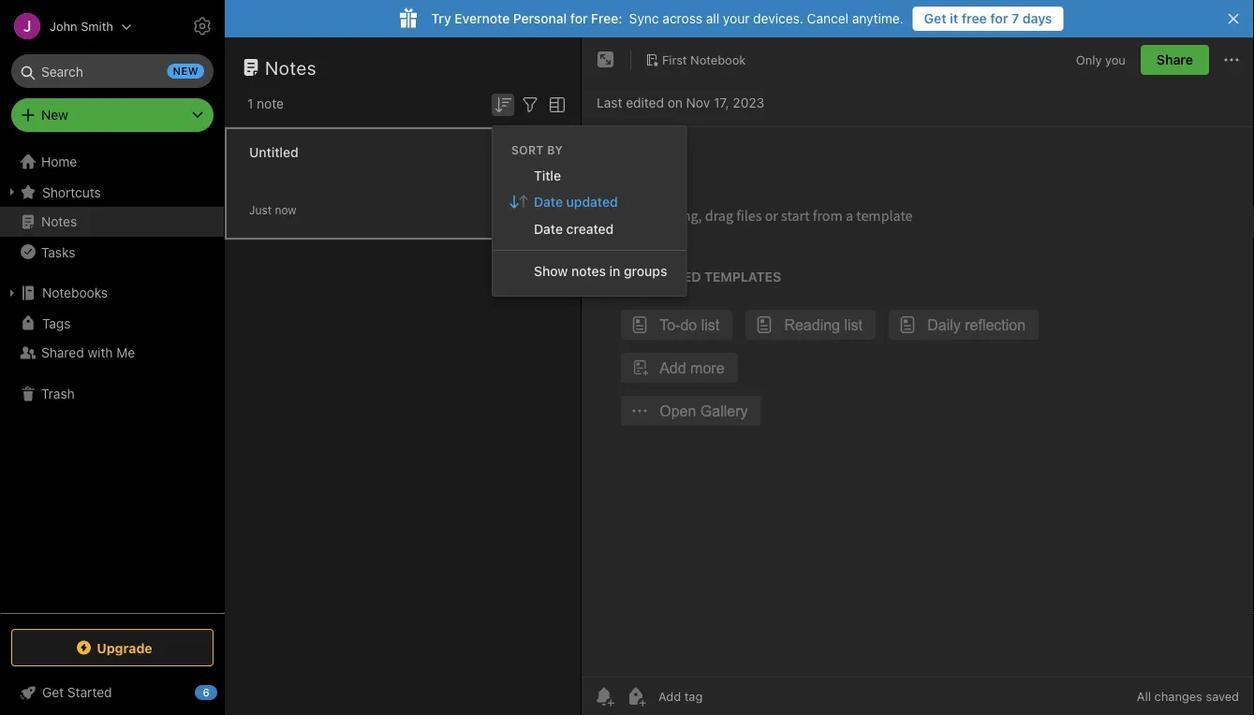 Task type: vqa. For each thing, say whether or not it's contained in the screenshot.
third Cell
no



Task type: describe. For each thing, give the bounding box(es) containing it.
expand notebooks image
[[5, 286, 20, 301]]

Help and Learning task checklist field
[[0, 678, 225, 708]]

upgrade button
[[11, 629, 214, 667]]

add filters image
[[519, 93, 541, 116]]

shared with me
[[41, 345, 135, 361]]

1 vertical spatial notes
[[41, 214, 77, 229]]

new
[[173, 65, 199, 77]]

0 vertical spatial notes
[[265, 56, 317, 78]]

untitled
[[249, 145, 298, 160]]

dropdown list menu
[[493, 162, 686, 285]]

tree containing home
[[0, 147, 225, 613]]

tags button
[[0, 308, 224, 338]]

1
[[247, 96, 253, 111]]

now
[[275, 204, 296, 217]]

new search field
[[24, 54, 204, 88]]

changes
[[1154, 690, 1202, 704]]

show notes in groups
[[534, 263, 667, 279]]

title
[[534, 167, 561, 183]]

only you
[[1076, 53, 1126, 67]]

date created link
[[493, 215, 686, 242]]

updated
[[566, 194, 618, 210]]

new button
[[11, 98, 214, 132]]

edited
[[626, 95, 664, 111]]

date updated
[[534, 194, 618, 210]]

17,
[[714, 95, 729, 111]]

you
[[1105, 53, 1126, 67]]

View options field
[[541, 92, 569, 116]]

nov
[[686, 95, 710, 111]]

only
[[1076, 53, 1102, 67]]

with
[[88, 345, 113, 361]]

first notebook button
[[639, 47, 752, 73]]

notes
[[571, 263, 606, 279]]

Account field
[[0, 7, 132, 45]]

on
[[668, 95, 683, 111]]

john smith
[[50, 19, 113, 33]]

shortcuts button
[[0, 177, 224, 207]]

last
[[597, 95, 622, 111]]

home
[[41, 154, 77, 170]]

trash link
[[0, 379, 224, 409]]

share button
[[1141, 45, 1209, 75]]

2023
[[733, 95, 765, 111]]

devices.
[[753, 11, 803, 26]]

tasks button
[[0, 237, 224, 267]]

7
[[1012, 11, 1019, 26]]

notebook
[[690, 53, 746, 67]]

anytime.
[[852, 11, 904, 26]]

sort by
[[511, 143, 563, 156]]

cancel
[[807, 11, 849, 26]]

date for date updated
[[534, 194, 563, 210]]

notebooks
[[42, 285, 108, 301]]

try
[[431, 11, 451, 26]]

try evernote personal for free: sync across all your devices. cancel anytime.
[[431, 11, 904, 26]]

Search text field
[[24, 54, 200, 88]]

add a reminder image
[[593, 686, 615, 708]]

john
[[50, 19, 77, 33]]

by
[[547, 143, 563, 156]]

saved
[[1206, 690, 1239, 704]]

tasks
[[41, 244, 75, 260]]

shared
[[41, 345, 84, 361]]

upgrade
[[97, 640, 152, 656]]

Add tag field
[[657, 689, 797, 705]]

show notes in groups link
[[493, 258, 686, 285]]

shared with me link
[[0, 338, 224, 368]]

Add filters field
[[519, 92, 541, 116]]

across
[[663, 11, 702, 26]]

in
[[609, 263, 620, 279]]

sort
[[511, 143, 544, 156]]



Task type: locate. For each thing, give the bounding box(es) containing it.
all
[[706, 11, 719, 26]]

get left started
[[42, 685, 64, 701]]

get left it
[[924, 11, 947, 26]]

get it free for 7 days button
[[913, 7, 1064, 31]]

add tag image
[[625, 686, 647, 708]]

me
[[116, 345, 135, 361]]

personal
[[513, 11, 567, 26]]

evernote
[[455, 11, 510, 26]]

free
[[962, 11, 987, 26]]

More actions field
[[1220, 45, 1243, 75]]

first notebook
[[662, 53, 746, 67]]

2 date from the top
[[534, 221, 563, 236]]

1 note
[[247, 96, 284, 111]]

more actions image
[[1220, 49, 1243, 71]]

tags
[[42, 315, 71, 331]]

settings image
[[191, 15, 214, 37]]

1 vertical spatial date
[[534, 221, 563, 236]]

created
[[566, 221, 614, 236]]

date created
[[534, 221, 614, 236]]

date for date created
[[534, 221, 563, 236]]

for left 7
[[990, 11, 1008, 26]]

just now
[[249, 204, 296, 217]]

0 horizontal spatial notes
[[41, 214, 77, 229]]

notes
[[265, 56, 317, 78], [41, 214, 77, 229]]

6
[[203, 687, 209, 699]]

1 horizontal spatial notes
[[265, 56, 317, 78]]

your
[[723, 11, 750, 26]]

note window element
[[582, 37, 1254, 716]]

notebooks link
[[0, 278, 224, 308]]

get for get it free for 7 days
[[924, 11, 947, 26]]

for
[[570, 11, 588, 26], [990, 11, 1008, 26]]

it
[[950, 11, 958, 26]]

notes up note
[[265, 56, 317, 78]]

share
[[1157, 52, 1193, 67]]

sync
[[629, 11, 659, 26]]

for left free:
[[570, 11, 588, 26]]

get
[[924, 11, 947, 26], [42, 685, 64, 701]]

get inside 'get it free for 7 days' button
[[924, 11, 947, 26]]

Note Editor text field
[[582, 127, 1254, 677]]

notes link
[[0, 207, 224, 237]]

title link
[[493, 162, 686, 189]]

for inside button
[[990, 11, 1008, 26]]

date down title
[[534, 194, 563, 210]]

get inside help and learning task checklist field
[[42, 685, 64, 701]]

0 horizontal spatial get
[[42, 685, 64, 701]]

date
[[534, 194, 563, 210], [534, 221, 563, 236]]

0 horizontal spatial for
[[570, 11, 588, 26]]

notes up tasks on the left of the page
[[41, 214, 77, 229]]

home link
[[0, 147, 225, 177]]

1 for from the left
[[570, 11, 588, 26]]

1 vertical spatial get
[[42, 685, 64, 701]]

date down date updated
[[534, 221, 563, 236]]

date updated link
[[493, 189, 686, 215]]

started
[[67, 685, 112, 701]]

get for get started
[[42, 685, 64, 701]]

1 horizontal spatial get
[[924, 11, 947, 26]]

tooltip
[[452, 49, 554, 86]]

0 vertical spatial get
[[924, 11, 947, 26]]

last edited on nov 17, 2023
[[597, 95, 765, 111]]

click to collapse image
[[218, 681, 232, 703]]

just
[[249, 204, 272, 217]]

2 for from the left
[[990, 11, 1008, 26]]

all
[[1137, 690, 1151, 704]]

trash
[[41, 386, 75, 402]]

all changes saved
[[1137, 690, 1239, 704]]

tree
[[0, 147, 225, 613]]

Sort options field
[[492, 92, 514, 116]]

show
[[534, 263, 568, 279]]

groups
[[624, 263, 667, 279]]

note
[[257, 96, 284, 111]]

1 horizontal spatial for
[[990, 11, 1008, 26]]

get it free for 7 days
[[924, 11, 1052, 26]]

first
[[662, 53, 687, 67]]

0 vertical spatial date
[[534, 194, 563, 210]]

days
[[1023, 11, 1052, 26]]

smith
[[81, 19, 113, 33]]

new
[[41, 107, 68, 123]]

for for free:
[[570, 11, 588, 26]]

for for 7
[[990, 11, 1008, 26]]

shortcuts
[[42, 184, 101, 200]]

free:
[[591, 11, 623, 26]]

expand note image
[[595, 49, 617, 71]]

1 date from the top
[[534, 194, 563, 210]]

get started
[[42, 685, 112, 701]]



